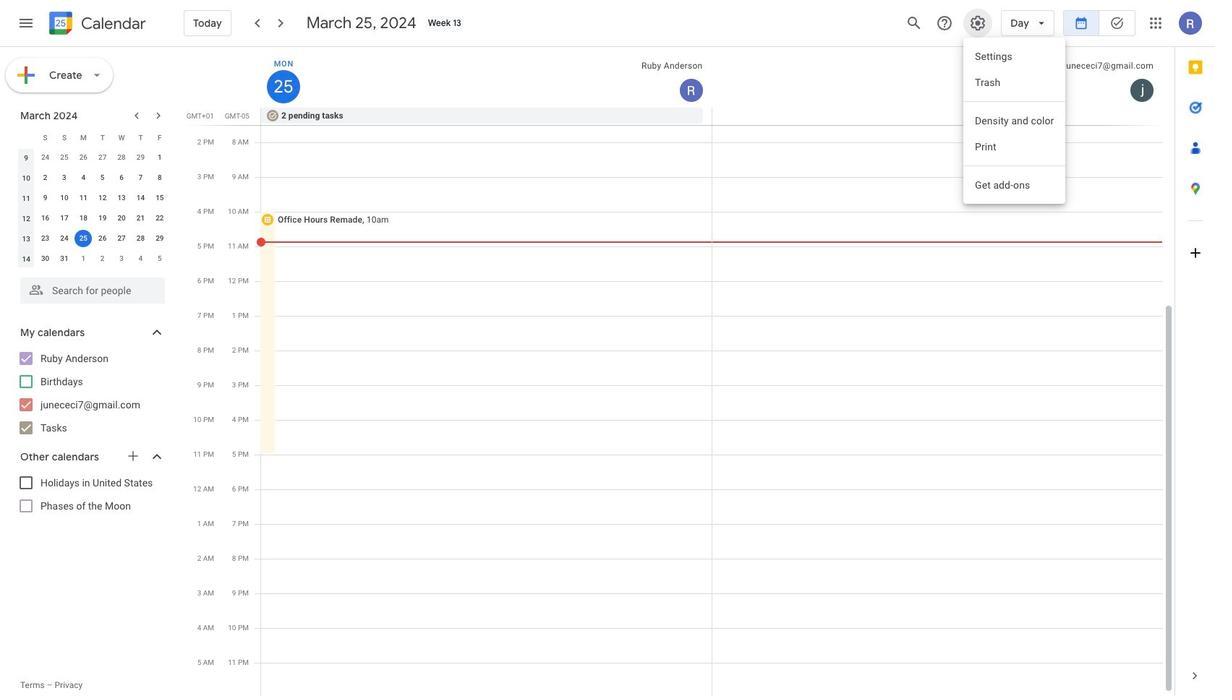 Task type: describe. For each thing, give the bounding box(es) containing it.
5 element
[[94, 169, 111, 187]]

1 horizontal spatial column header
[[261, 47, 712, 108]]

april 5 element
[[151, 250, 168, 268]]

settings menu image
[[970, 14, 987, 32]]

6 element
[[113, 169, 130, 187]]

31 element
[[56, 250, 73, 268]]

21 element
[[132, 210, 149, 227]]

heading inside calendar element
[[78, 15, 146, 32]]

27 element
[[113, 230, 130, 247]]

24 element
[[56, 230, 73, 247]]

11 element
[[75, 190, 92, 207]]

19 element
[[94, 210, 111, 227]]

settings menu menu
[[964, 38, 1066, 204]]

february 27 element
[[94, 149, 111, 166]]

Search for people text field
[[29, 278, 156, 304]]

february 28 element
[[113, 149, 130, 166]]

16 element
[[37, 210, 54, 227]]

28 element
[[132, 230, 149, 247]]

18 element
[[75, 210, 92, 227]]

other calendars list
[[3, 472, 179, 518]]

29 element
[[151, 230, 168, 247]]

april 3 element
[[113, 250, 130, 268]]

cell inside 'row group'
[[74, 229, 93, 249]]

10 element
[[56, 190, 73, 207]]

14 element
[[132, 190, 149, 207]]

1 element
[[151, 149, 168, 166]]

4 element
[[75, 169, 92, 187]]



Task type: locate. For each thing, give the bounding box(es) containing it.
25, today element
[[75, 230, 92, 247]]

column header
[[261, 47, 712, 108], [17, 127, 36, 148]]

8 element
[[151, 169, 168, 187]]

None search field
[[0, 272, 179, 304]]

0 horizontal spatial column header
[[17, 127, 36, 148]]

23 element
[[37, 230, 54, 247]]

february 29 element
[[132, 149, 149, 166]]

12 element
[[94, 190, 111, 207]]

february 25 element
[[56, 149, 73, 166]]

april 1 element
[[75, 250, 92, 268]]

february 24 element
[[37, 149, 54, 166]]

heading
[[78, 15, 146, 32]]

monday, march 25, today element
[[267, 70, 300, 103]]

april 2 element
[[94, 250, 111, 268]]

cell
[[74, 229, 93, 249]]

february 26 element
[[75, 149, 92, 166]]

row group inside the march 2024 grid
[[17, 148, 169, 269]]

my calendars list
[[3, 347, 179, 440]]

13 element
[[113, 190, 130, 207]]

15 element
[[151, 190, 168, 207]]

main drawer image
[[17, 14, 35, 32]]

row group
[[17, 148, 169, 269]]

tab list
[[1176, 47, 1216, 656]]

17 element
[[56, 210, 73, 227]]

26 element
[[94, 230, 111, 247]]

2 element
[[37, 169, 54, 187]]

calendar element
[[46, 9, 146, 41]]

1 vertical spatial column header
[[17, 127, 36, 148]]

march 2024 grid
[[14, 127, 169, 269]]

22 element
[[151, 210, 168, 227]]

grid
[[185, 47, 1175, 697]]

row
[[255, 108, 1175, 125], [17, 127, 169, 148], [17, 148, 169, 168], [17, 168, 169, 188], [17, 188, 169, 208], [17, 208, 169, 229], [17, 229, 169, 249], [17, 249, 169, 269]]

20 element
[[113, 210, 130, 227]]

add other calendars image
[[126, 449, 140, 464]]

7 element
[[132, 169, 149, 187]]

9 element
[[37, 190, 54, 207]]

3 element
[[56, 169, 73, 187]]

column header inside the march 2024 grid
[[17, 127, 36, 148]]

30 element
[[37, 250, 54, 268]]

april 4 element
[[132, 250, 149, 268]]

0 vertical spatial column header
[[261, 47, 712, 108]]



Task type: vqa. For each thing, say whether or not it's contained in the screenshot.
second tree
no



